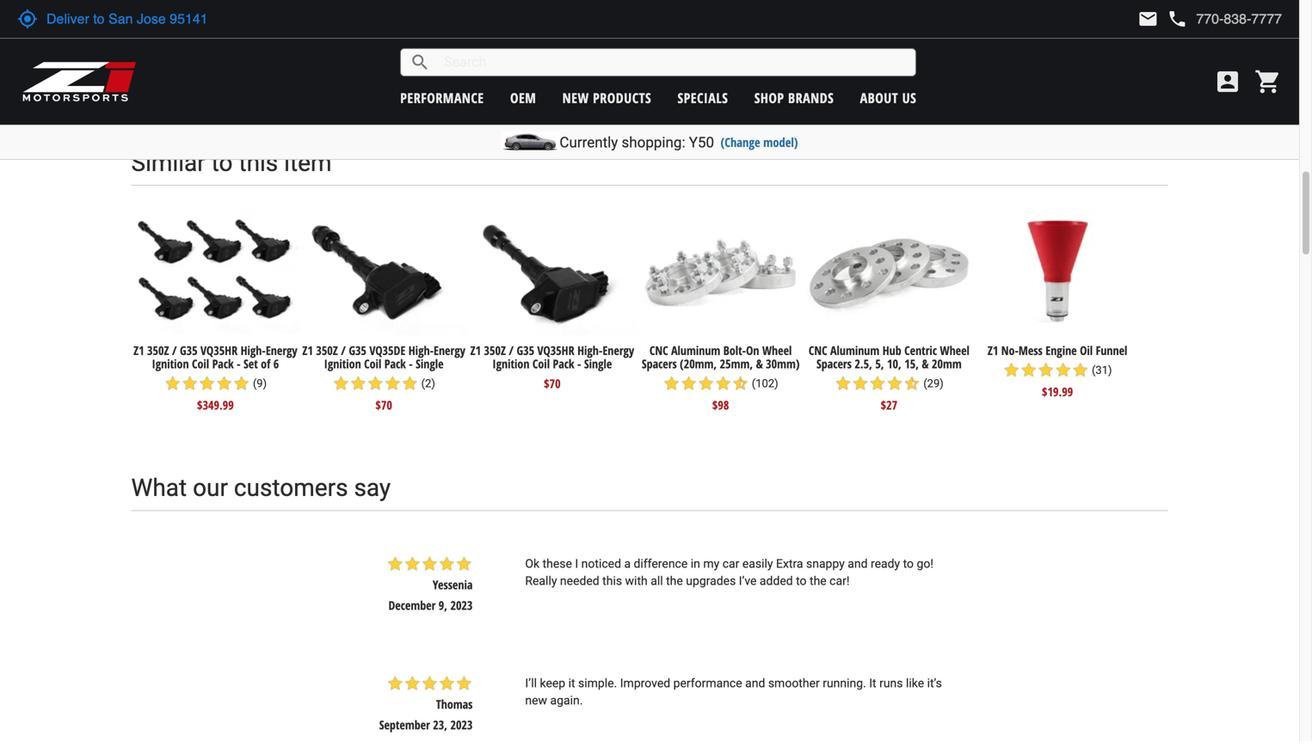 Task type: describe. For each thing, give the bounding box(es) containing it.
bolt-
[[724, 343, 746, 359]]

2.5,
[[855, 356, 873, 372]]

z1 no-mess engine oil funnel star star star star star (31) $19.99
[[988, 343, 1128, 400]]

shopping_cart link
[[1251, 68, 1283, 96]]

20mm
[[932, 356, 962, 372]]

2 horizontal spatial vq35de
[[1013, 25, 1049, 41]]

pack for star
[[385, 356, 406, 372]]

i'll
[[525, 677, 537, 691]]

30mm)
[[766, 356, 800, 372]]

aluminum for star
[[831, 343, 880, 359]]

needed
[[560, 575, 600, 589]]

similar to this item
[[131, 149, 332, 177]]

vq for oem vq pcv valve o ring star star (6)
[[349, 25, 362, 41]]

star star star star star thomas september 23, 2023
[[379, 676, 473, 734]]

oil inside z1 no-mess engine oil funnel star star star star star (31) $19.99
[[1080, 343, 1093, 359]]

centric
[[905, 343, 937, 359]]

bolt inside oem nissan vq35de ignition coil pack bolt star star star star star $0.55
[[555, 38, 574, 54]]

noticed
[[582, 558, 621, 572]]

oem for oem
[[510, 89, 537, 107]]

oem for oem nissan vq35de ignition coil pack bolt star star star star star $0.55
[[475, 25, 497, 41]]

$69.99
[[874, 66, 905, 82]]

$70 inside z1 350z / g35 vq35hr high-energy ignition coil pack - single $70
[[544, 376, 561, 392]]

$19.99
[[1042, 384, 1074, 400]]

- for star
[[237, 356, 241, 372]]

(102)
[[752, 377, 779, 390]]

filler
[[896, 25, 919, 41]]

0 vertical spatial new
[[563, 89, 589, 107]]

mess
[[1019, 343, 1043, 359]]

hub
[[883, 343, 902, 359]]

my_location
[[17, 9, 38, 29]]

0 horizontal spatial this
[[239, 149, 278, 177]]

350z inside z1 350z / g35 vq35hr high-energy ignition coil pack - single $70
[[484, 343, 506, 359]]

wheel for (102)
[[763, 343, 792, 359]]

coil for $70
[[533, 356, 550, 372]]

z1 350z / g35 vq35hr high-energy ignition coil pack - single $70
[[470, 343, 635, 392]]

/ inside z1 350z / g35 vq35hr high-energy ignition coil pack - single $70
[[509, 343, 514, 359]]

high- inside z1 350z / g35 vq35hr high-energy ignition coil pack - single $70
[[578, 343, 603, 359]]

performance link
[[400, 89, 484, 107]]

oem for oem vq pcv valve
[[172, 25, 194, 41]]

high- for (2)
[[409, 343, 434, 359]]

it
[[870, 677, 877, 691]]

g35 inside z1 350z / g35 vq35hr high-energy ignition coil pack - single $70
[[517, 343, 535, 359]]

currently
[[560, 134, 618, 151]]

z1 for $70
[[470, 343, 481, 359]]

2 the from the left
[[810, 575, 827, 589]]

valve for oem vq pcv valve
[[233, 25, 259, 41]]

yessenia
[[433, 577, 473, 594]]

z1 inside z1 10mm ratcheting keychain wrench star star star star star $14.99
[[650, 25, 661, 41]]

wheel for star
[[940, 343, 970, 359]]

snappy
[[807, 558, 845, 572]]

(6)
[[421, 46, 435, 59]]

mail
[[1138, 9, 1159, 29]]

15,
[[905, 356, 919, 372]]

simple.
[[578, 677, 617, 691]]

new products
[[563, 89, 652, 107]]

star star star star star yessenia december 9, 2023
[[387, 556, 473, 614]]

ignition inside oem nissan vq35de ignition coil pack bolt star star star star star $0.55
[[573, 25, 610, 41]]

no-
[[1002, 343, 1019, 359]]

phone link
[[1168, 9, 1283, 29]]

a
[[624, 558, 631, 572]]

$27
[[881, 397, 898, 414]]

valve for oem vq pcv valve o ring star star (6)
[[385, 25, 410, 41]]

about
[[860, 89, 899, 107]]

spacers for star
[[817, 356, 852, 372]]

account_box
[[1215, 68, 1242, 96]]

say
[[354, 474, 391, 503]]

ok
[[525, 558, 540, 572]]

2023 for star star star star star yessenia december 9, 2023
[[451, 598, 473, 614]]

specials link
[[678, 89, 729, 107]]

keep
[[540, 677, 566, 691]]

0 horizontal spatial performance
[[400, 89, 484, 107]]

thomas
[[436, 697, 473, 713]]

these
[[543, 558, 572, 572]]

of
[[261, 356, 271, 372]]

it's
[[928, 677, 942, 691]]

single for star
[[416, 356, 444, 372]]

again.
[[550, 694, 583, 709]]

search
[[410, 52, 431, 73]]

cnc for star
[[809, 343, 828, 359]]

shop
[[755, 89, 785, 107]]

z1 motorsports logo image
[[22, 60, 137, 103]]

september
[[379, 718, 430, 734]]

ok these i noticed a difference in my car easily extra snappy and ready to go! really needed this with all the upgrades i've added to the car!
[[525, 558, 934, 589]]

23,
[[433, 718, 448, 734]]

ring
[[424, 25, 444, 41]]

smoother
[[769, 677, 820, 691]]

like
[[906, 677, 925, 691]]

2 horizontal spatial to
[[903, 558, 914, 572]]

3 valve from the left
[[1052, 25, 1077, 41]]

oil inside z1 billet oil filler cap star star star star star_half $69.99
[[880, 25, 893, 41]]

customers
[[234, 474, 348, 503]]

$14.99
[[705, 79, 737, 95]]

2023 for star star star star star thomas september 23, 2023
[[451, 718, 473, 734]]

energy for star
[[266, 343, 298, 359]]

mail link
[[1138, 9, 1159, 29]]

z1 350z / g35 vq35de high-energy ignition coil pack - single star star star star star (2) $70
[[302, 343, 466, 414]]

$98
[[713, 397, 729, 414]]

products
[[593, 89, 652, 107]]

vq35hr for z1 350z / g35 vq35hr high-energy ignition coil pack - set of 6 star star star star star (9) $349.99
[[201, 343, 238, 359]]

funnel
[[1096, 343, 1128, 359]]

Search search field
[[431, 49, 916, 76]]

10,
[[887, 356, 902, 372]]

running.
[[823, 677, 867, 691]]

energy for (2)
[[434, 343, 466, 359]]

i've
[[739, 575, 757, 589]]

my
[[704, 558, 720, 572]]

i
[[575, 558, 579, 572]]

runs
[[880, 677, 903, 691]]

oem nissan vq35de ignition coil pack bolt star star star star star $0.55
[[475, 25, 630, 95]]

1 the from the left
[[666, 575, 683, 589]]

easily
[[743, 558, 773, 572]]

cnc aluminum bolt-on wheel spacers (20mm, 25mm, & 30mm) star star star star star_half (102) $98
[[642, 343, 800, 414]]

(change
[[721, 134, 761, 151]]

o
[[413, 25, 421, 41]]

vq35hr for z1 350z / g35 vq35hr high-energy ignition coil pack - single $70
[[538, 343, 575, 359]]



Task type: vqa. For each thing, say whether or not it's contained in the screenshot.


Task type: locate. For each thing, give the bounding box(es) containing it.
wheel inside cnc aluminum bolt-on wheel spacers (20mm, 25mm, & 30mm) star star star star star_half (102) $98
[[763, 343, 792, 359]]

wheel inside cnc aluminum hub centric wheel spacers 2.5, 5, 10, 15, & 20mm star star star star star_half (29) $27
[[940, 343, 970, 359]]

(9)
[[253, 377, 267, 390]]

1 horizontal spatial the
[[810, 575, 827, 589]]

cnc inside cnc aluminum hub centric wheel spacers 2.5, 5, 10, 15, & 20mm star star star star star_half (29) $27
[[809, 343, 828, 359]]

oem inside oem vq pcv valve o ring star star (6)
[[324, 25, 346, 41]]

1 horizontal spatial 350z
[[316, 343, 338, 359]]

5,
[[876, 356, 885, 372]]

1 horizontal spatial wheel
[[940, 343, 970, 359]]

1 vertical spatial performance
[[674, 677, 743, 691]]

z1 inside z1 350z / g35 vq35hr high-energy ignition coil pack - set of 6 star star star star star (9) $349.99
[[133, 343, 144, 359]]

vq35de
[[534, 25, 570, 41], [1013, 25, 1049, 41], [370, 343, 406, 359]]

brands
[[788, 89, 834, 107]]

z1 for star
[[302, 343, 313, 359]]

1 horizontal spatial and
[[848, 558, 868, 572]]

vq for oem vq pcv valve
[[197, 25, 210, 41]]

aluminum inside cnc aluminum bolt-on wheel spacers (20mm, 25mm, & 30mm) star star star star star_half (102) $98
[[671, 343, 721, 359]]

/ for $70
[[341, 343, 346, 359]]

3 high- from the left
[[578, 343, 603, 359]]

this inside ok these i noticed a difference in my car easily extra snappy and ready to go! really needed this with all the upgrades i've added to the car!
[[603, 575, 622, 589]]

similar
[[131, 149, 206, 177]]

1 - from the left
[[237, 356, 241, 372]]

2 horizontal spatial energy
[[603, 343, 635, 359]]

spacers inside cnc aluminum hub centric wheel spacers 2.5, 5, 10, 15, & 20mm star star star star star_half (29) $27
[[817, 356, 852, 372]]

y50
[[689, 134, 715, 151]]

0 vertical spatial this
[[239, 149, 278, 177]]

1 spacers from the left
[[642, 356, 677, 372]]

6
[[274, 356, 279, 372]]

0 horizontal spatial pcv
[[213, 25, 230, 41]]

1 horizontal spatial energy
[[434, 343, 466, 359]]

upgrades
[[686, 575, 736, 589]]

to left 'go!'
[[903, 558, 914, 572]]

1 horizontal spatial spacers
[[817, 356, 852, 372]]

& up (102)
[[756, 356, 763, 372]]

coil for of
[[192, 356, 209, 372]]

1 horizontal spatial to
[[796, 575, 807, 589]]

this
[[239, 149, 278, 177], [603, 575, 622, 589]]

shop brands link
[[755, 89, 834, 107]]

new
[[563, 89, 589, 107], [525, 694, 548, 709]]

0 horizontal spatial aluminum
[[671, 343, 721, 359]]

2 high- from the left
[[409, 343, 434, 359]]

3 - from the left
[[578, 356, 581, 372]]

2 - from the left
[[409, 356, 413, 372]]

oem for oem vq pcv valve o ring star star (6)
[[324, 25, 346, 41]]

model)
[[764, 134, 798, 151]]

0 vertical spatial and
[[848, 558, 868, 572]]

cover
[[1080, 25, 1106, 41]]

0 horizontal spatial /
[[172, 343, 177, 359]]

z1
[[650, 25, 661, 41], [839, 25, 850, 41], [133, 343, 144, 359], [302, 343, 313, 359], [470, 343, 481, 359], [988, 343, 999, 359]]

- inside 'z1 350z / g35 vq35de high-energy ignition coil pack - single star star star star star (2) $70'
[[409, 356, 413, 372]]

single inside 'z1 350z / g35 vq35de high-energy ignition coil pack - single star star star star star (2) $70'
[[416, 356, 444, 372]]

cap
[[922, 25, 940, 41]]

valve
[[233, 25, 259, 41], [385, 25, 410, 41], [1052, 25, 1077, 41]]

- inside z1 350z / g35 vq35hr high-energy ignition coil pack - set of 6 star star star star star (9) $349.99
[[237, 356, 241, 372]]

ignition inside z1 350z / g35 vq35hr high-energy ignition coil pack - single $70
[[493, 356, 530, 372]]

2 g35 from the left
[[349, 343, 367, 359]]

spacers left (20mm, on the right of page
[[642, 356, 677, 372]]

energy right set
[[266, 343, 298, 359]]

to down extra
[[796, 575, 807, 589]]

0 horizontal spatial vq35hr
[[201, 343, 238, 359]]

2 valve from the left
[[385, 25, 410, 41]]

coil inside 'z1 350z / g35 vq35de high-energy ignition coil pack - single star star star star star (2) $70'
[[364, 356, 382, 372]]

1 horizontal spatial aluminum
[[831, 343, 880, 359]]

1 high- from the left
[[241, 343, 266, 359]]

aluminum inside cnc aluminum hub centric wheel spacers 2.5, 5, 10, 15, & 20mm star star star star star_half (29) $27
[[831, 343, 880, 359]]

1 horizontal spatial vq
[[349, 25, 362, 41]]

1 horizontal spatial single
[[584, 356, 612, 372]]

valve inside oem vq pcv valve o ring star star (6)
[[385, 25, 410, 41]]

0 horizontal spatial oil
[[880, 25, 893, 41]]

1 vertical spatial this
[[603, 575, 622, 589]]

oem vq35de valve cover bolt
[[988, 25, 1128, 41]]

car!
[[830, 575, 850, 589]]

the down snappy
[[810, 575, 827, 589]]

1 horizontal spatial new
[[563, 89, 589, 107]]

0 horizontal spatial single
[[416, 356, 444, 372]]

nissan
[[500, 25, 531, 41]]

(2)
[[421, 377, 435, 390]]

aluminum left hub
[[831, 343, 880, 359]]

spacers left 2.5,
[[817, 356, 852, 372]]

z1 350z / g35 vq35hr high-energy ignition coil pack - set of 6 star star star star star (9) $349.99
[[133, 343, 298, 414]]

1 / from the left
[[172, 343, 177, 359]]

$70 inside 'z1 350z / g35 vq35de high-energy ignition coil pack - single star star star star star (2) $70'
[[376, 397, 392, 414]]

0 horizontal spatial and
[[746, 677, 766, 691]]

pcv for oem vq pcv valve
[[213, 25, 230, 41]]

to
[[211, 149, 233, 177], [903, 558, 914, 572], [796, 575, 807, 589]]

g35
[[180, 343, 198, 359], [349, 343, 367, 359], [517, 343, 535, 359]]

1 horizontal spatial -
[[409, 356, 413, 372]]

aluminum left bolt-
[[671, 343, 721, 359]]

what our customers say
[[131, 474, 391, 503]]

1 energy from the left
[[266, 343, 298, 359]]

2 350z from the left
[[316, 343, 338, 359]]

2 spacers from the left
[[817, 356, 852, 372]]

in
[[691, 558, 701, 572]]

350z inside 'z1 350z / g35 vq35de high-energy ignition coil pack - single star star star star star (2) $70'
[[316, 343, 338, 359]]

-
[[237, 356, 241, 372], [409, 356, 413, 372], [578, 356, 581, 372]]

wheel right centric
[[940, 343, 970, 359]]

and inside i'll keep it simple. improved performance and smoother running. it runs like it's new again.
[[746, 677, 766, 691]]

1 wheel from the left
[[763, 343, 792, 359]]

2 horizontal spatial /
[[509, 343, 514, 359]]

performance inside i'll keep it simple. improved performance and smoother running. it runs like it's new again.
[[674, 677, 743, 691]]

0 horizontal spatial wheel
[[763, 343, 792, 359]]

pack
[[531, 38, 552, 54], [212, 356, 234, 372], [385, 356, 406, 372], [553, 356, 575, 372]]

single
[[416, 356, 444, 372], [584, 356, 612, 372]]

1 g35 from the left
[[180, 343, 198, 359]]

1 horizontal spatial g35
[[349, 343, 367, 359]]

oil left filler
[[880, 25, 893, 41]]

about us link
[[860, 89, 917, 107]]

wheel right on
[[763, 343, 792, 359]]

& right 15,
[[922, 356, 929, 372]]

0 horizontal spatial vq
[[197, 25, 210, 41]]

engine
[[1046, 343, 1077, 359]]

cnc for star_half
[[650, 343, 668, 359]]

oem link
[[510, 89, 537, 107]]

0 horizontal spatial the
[[666, 575, 683, 589]]

1 single from the left
[[416, 356, 444, 372]]

us
[[903, 89, 917, 107]]

our
[[193, 474, 228, 503]]

2023 right 23,
[[451, 718, 473, 734]]

energy left (20mm, on the right of page
[[603, 343, 635, 359]]

star_half inside z1 billet oil filler cap star star star star star_half $69.99
[[904, 44, 921, 61]]

1 horizontal spatial high-
[[409, 343, 434, 359]]

2 pcv from the left
[[365, 25, 382, 41]]

0 horizontal spatial to
[[211, 149, 233, 177]]

& inside cnc aluminum hub centric wheel spacers 2.5, 5, 10, 15, & 20mm star star star star star_half (29) $27
[[922, 356, 929, 372]]

all
[[651, 575, 663, 589]]

25mm,
[[720, 356, 753, 372]]

high-
[[241, 343, 266, 359], [409, 343, 434, 359], [578, 343, 603, 359]]

0 vertical spatial 2023
[[451, 598, 473, 614]]

&
[[756, 356, 763, 372], [922, 356, 929, 372]]

the right all
[[666, 575, 683, 589]]

1 pcv from the left
[[213, 25, 230, 41]]

2 / from the left
[[341, 343, 346, 359]]

this down noticed
[[603, 575, 622, 589]]

ignition for of
[[152, 356, 189, 372]]

/ inside z1 350z / g35 vq35hr high-energy ignition coil pack - set of 6 star star star star star (9) $349.99
[[172, 343, 177, 359]]

2 horizontal spatial 350z
[[484, 343, 506, 359]]

(change model) link
[[721, 134, 798, 151]]

account_box link
[[1210, 68, 1246, 96]]

10mm
[[664, 25, 694, 41]]

pack for $70
[[553, 356, 575, 372]]

oem vq pcv valve
[[172, 25, 259, 41]]

0 vertical spatial to
[[211, 149, 233, 177]]

2 horizontal spatial valve
[[1052, 25, 1077, 41]]

performance down search
[[400, 89, 484, 107]]

z1 for $19.99
[[988, 343, 999, 359]]

1 horizontal spatial performance
[[674, 677, 743, 691]]

star_half down 15,
[[904, 375, 921, 393]]

1 2023 from the top
[[451, 598, 473, 614]]

oem for oem vq35de valve cover bolt
[[988, 25, 1010, 41]]

single inside z1 350z / g35 vq35hr high-energy ignition coil pack - single $70
[[584, 356, 612, 372]]

2 wheel from the left
[[940, 343, 970, 359]]

high- for star
[[241, 343, 266, 359]]

star_half inside cnc aluminum hub centric wheel spacers 2.5, 5, 10, 15, & 20mm star star star star star_half (29) $27
[[904, 375, 921, 393]]

oil
[[880, 25, 893, 41], [1080, 343, 1093, 359]]

0 horizontal spatial new
[[525, 694, 548, 709]]

2 2023 from the top
[[451, 718, 473, 734]]

1 horizontal spatial pcv
[[365, 25, 382, 41]]

vq35hr inside z1 350z / g35 vq35hr high-energy ignition coil pack - set of 6 star star star star star (9) $349.99
[[201, 343, 238, 359]]

0 horizontal spatial -
[[237, 356, 241, 372]]

g35 inside z1 350z / g35 vq35hr high-energy ignition coil pack - set of 6 star star star star star (9) $349.99
[[180, 343, 198, 359]]

z1 inside z1 billet oil filler cap star star star star star_half $69.99
[[839, 25, 850, 41]]

pack inside z1 350z / g35 vq35hr high-energy ignition coil pack - single $70
[[553, 356, 575, 372]]

2023 inside star star star star star yessenia december 9, 2023
[[451, 598, 473, 614]]

1 vertical spatial 2023
[[451, 718, 473, 734]]

cnc aluminum hub centric wheel spacers 2.5, 5, 10, 15, & 20mm star star star star star_half (29) $27
[[809, 343, 970, 414]]

z1 inside z1 350z / g35 vq35hr high-energy ignition coil pack - single $70
[[470, 343, 481, 359]]

1 horizontal spatial /
[[341, 343, 346, 359]]

1 vq35hr from the left
[[201, 343, 238, 359]]

energy inside 'z1 350z / g35 vq35de high-energy ignition coil pack - single star star star star star (2) $70'
[[434, 343, 466, 359]]

z1 inside z1 no-mess engine oil funnel star star star star star (31) $19.99
[[988, 343, 999, 359]]

2 energy from the left
[[434, 343, 466, 359]]

the
[[666, 575, 683, 589], [810, 575, 827, 589]]

2 horizontal spatial -
[[578, 356, 581, 372]]

spacers for star_half
[[642, 356, 677, 372]]

1 horizontal spatial vq35de
[[534, 25, 570, 41]]

high- inside 'z1 350z / g35 vq35de high-energy ignition coil pack - single star star star star star (2) $70'
[[409, 343, 434, 359]]

0 horizontal spatial vq35de
[[370, 343, 406, 359]]

- inside z1 350z / g35 vq35hr high-energy ignition coil pack - single $70
[[578, 356, 581, 372]]

$70
[[544, 376, 561, 392], [376, 397, 392, 414]]

z1 inside 'z1 350z / g35 vq35de high-energy ignition coil pack - single star star star star star (2) $70'
[[302, 343, 313, 359]]

0 horizontal spatial $70
[[376, 397, 392, 414]]

ignition inside 'z1 350z / g35 vq35de high-energy ignition coil pack - single star star star star star (2) $70'
[[324, 356, 361, 372]]

energy inside z1 350z / g35 vq35hr high-energy ignition coil pack - single $70
[[603, 343, 635, 359]]

vq35hr inside z1 350z / g35 vq35hr high-energy ignition coil pack - single $70
[[538, 343, 575, 359]]

2 horizontal spatial g35
[[517, 343, 535, 359]]

to right similar
[[211, 149, 233, 177]]

pcv for oem vq pcv valve o ring star star (6)
[[365, 25, 382, 41]]

1 vertical spatial $70
[[376, 397, 392, 414]]

cnc
[[650, 343, 668, 359], [809, 343, 828, 359]]

0 horizontal spatial &
[[756, 356, 763, 372]]

energy inside z1 350z / g35 vq35hr high-energy ignition coil pack - set of 6 star star star star star (9) $349.99
[[266, 343, 298, 359]]

aluminum for star_half
[[671, 343, 721, 359]]

ignition for $70
[[493, 356, 530, 372]]

coil inside z1 350z / g35 vq35hr high-energy ignition coil pack - set of 6 star star star star star (9) $349.99
[[192, 356, 209, 372]]

extra
[[776, 558, 804, 572]]

added
[[760, 575, 793, 589]]

1 horizontal spatial &
[[922, 356, 929, 372]]

1 horizontal spatial vq35hr
[[538, 343, 575, 359]]

1 vertical spatial to
[[903, 558, 914, 572]]

cnc left (20mm, on the right of page
[[650, 343, 668, 359]]

pack inside 'z1 350z / g35 vq35de high-energy ignition coil pack - single star star star star star (2) $70'
[[385, 356, 406, 372]]

- for (2)
[[409, 356, 413, 372]]

cnc right 30mm)
[[809, 343, 828, 359]]

performance
[[400, 89, 484, 107], [674, 677, 743, 691]]

z1 billet oil filler cap star star star star star_half $69.99
[[835, 25, 940, 82]]

1 cnc from the left
[[650, 343, 668, 359]]

bolt right cover
[[1109, 25, 1128, 41]]

vq35de inside 'z1 350z / g35 vq35de high-energy ignition coil pack - single star star star star star (2) $70'
[[370, 343, 406, 359]]

oem inside oem nissan vq35de ignition coil pack bolt star star star star star $0.55
[[475, 25, 497, 41]]

(29)
[[924, 377, 944, 390]]

1 350z from the left
[[147, 343, 169, 359]]

billet
[[853, 25, 877, 41]]

350z inside z1 350z / g35 vq35hr high-energy ignition coil pack - set of 6 star star star star star (9) $349.99
[[147, 343, 169, 359]]

spacers inside cnc aluminum bolt-on wheel spacers (20mm, 25mm, & 30mm) star star star star star_half (102) $98
[[642, 356, 677, 372]]

3 energy from the left
[[603, 343, 635, 359]]

oil right engine
[[1080, 343, 1093, 359]]

2023 inside star star star star star thomas september 23, 2023
[[451, 718, 473, 734]]

0 horizontal spatial valve
[[233, 25, 259, 41]]

i'll keep it simple. improved performance and smoother running. it runs like it's new again.
[[525, 677, 942, 709]]

and up car!
[[848, 558, 868, 572]]

$349.99
[[197, 397, 234, 414]]

1 valve from the left
[[233, 25, 259, 41]]

g35 inside 'z1 350z / g35 vq35de high-energy ignition coil pack - single star star star star star (2) $70'
[[349, 343, 367, 359]]

0 vertical spatial oil
[[880, 25, 893, 41]]

coil for star
[[364, 356, 382, 372]]

z1 10mm ratcheting keychain wrench star star star star star $14.99
[[650, 25, 792, 95]]

shopping:
[[622, 134, 686, 151]]

(31)
[[1092, 364, 1113, 377]]

pcv
[[213, 25, 230, 41], [365, 25, 382, 41]]

aluminum
[[671, 343, 721, 359], [831, 343, 880, 359]]

0 horizontal spatial g35
[[180, 343, 198, 359]]

0 horizontal spatial high-
[[241, 343, 266, 359]]

this left item
[[239, 149, 278, 177]]

g35 for $70
[[349, 343, 367, 359]]

350z for $70
[[316, 343, 338, 359]]

3 / from the left
[[509, 343, 514, 359]]

new products link
[[563, 89, 652, 107]]

1 horizontal spatial bolt
[[1109, 25, 1128, 41]]

2 vertical spatial to
[[796, 575, 807, 589]]

2023 right 9,
[[451, 598, 473, 614]]

currently shopping: y50 (change model)
[[560, 134, 798, 151]]

0 horizontal spatial spacers
[[642, 356, 677, 372]]

ignition for star
[[324, 356, 361, 372]]

2 horizontal spatial high-
[[578, 343, 603, 359]]

and inside ok these i noticed a difference in my car easily extra snappy and ready to go! really needed this with all the upgrades i've added to the car!
[[848, 558, 868, 572]]

go!
[[917, 558, 934, 572]]

star_half inside cnc aluminum bolt-on wheel spacers (20mm, 25mm, & 30mm) star star star star star_half (102) $98
[[732, 375, 749, 393]]

energy
[[266, 343, 298, 359], [434, 343, 466, 359], [603, 343, 635, 359]]

0 vertical spatial performance
[[400, 89, 484, 107]]

0 horizontal spatial bolt
[[555, 38, 574, 54]]

vq35de inside oem nissan vq35de ignition coil pack bolt star star star star star $0.55
[[534, 25, 570, 41]]

star_half down filler
[[904, 44, 921, 61]]

new down i'll
[[525, 694, 548, 709]]

$0.55
[[540, 79, 565, 95]]

spacers
[[642, 356, 677, 372], [817, 356, 852, 372]]

1 horizontal spatial this
[[603, 575, 622, 589]]

1 aluminum from the left
[[671, 343, 721, 359]]

and left smoother
[[746, 677, 766, 691]]

ready
[[871, 558, 900, 572]]

bolt up the $0.55
[[555, 38, 574, 54]]

0 horizontal spatial 350z
[[147, 343, 169, 359]]

vq inside oem vq pcv valve o ring star star (6)
[[349, 25, 362, 41]]

1 vertical spatial and
[[746, 677, 766, 691]]

coil inside z1 350z / g35 vq35hr high-energy ignition coil pack - single $70
[[533, 356, 550, 372]]

pack for of
[[212, 356, 234, 372]]

2 aluminum from the left
[[831, 343, 880, 359]]

/ for star
[[172, 343, 177, 359]]

1 vq from the left
[[197, 25, 210, 41]]

3 g35 from the left
[[517, 343, 535, 359]]

1 & from the left
[[756, 356, 763, 372]]

car
[[723, 558, 740, 572]]

new inside i'll keep it simple. improved performance and smoother running. it runs like it's new again.
[[525, 694, 548, 709]]

energy up (2)
[[434, 343, 466, 359]]

350z for star
[[147, 343, 169, 359]]

/
[[172, 343, 177, 359], [341, 343, 346, 359], [509, 343, 514, 359]]

it
[[569, 677, 575, 691]]

pack inside z1 350z / g35 vq35hr high-energy ignition coil pack - set of 6 star star star star star (9) $349.99
[[212, 356, 234, 372]]

pcv inside oem vq pcv valve o ring star star (6)
[[365, 25, 382, 41]]

high- inside z1 350z / g35 vq35hr high-energy ignition coil pack - set of 6 star star star star star (9) $349.99
[[241, 343, 266, 359]]

1 vertical spatial new
[[525, 694, 548, 709]]

g35 for star
[[180, 343, 198, 359]]

3 350z from the left
[[484, 343, 506, 359]]

1 horizontal spatial $70
[[544, 376, 561, 392]]

2 single from the left
[[584, 356, 612, 372]]

1 horizontal spatial oil
[[1080, 343, 1093, 359]]

2 & from the left
[[922, 356, 929, 372]]

ignition inside z1 350z / g35 vq35hr high-energy ignition coil pack - set of 6 star star star star star (9) $349.99
[[152, 356, 189, 372]]

new up currently
[[563, 89, 589, 107]]

2023
[[451, 598, 473, 614], [451, 718, 473, 734]]

z1 for of
[[133, 343, 144, 359]]

2 vq from the left
[[349, 25, 362, 41]]

2 vq35hr from the left
[[538, 343, 575, 359]]

0 horizontal spatial cnc
[[650, 343, 668, 359]]

about us
[[860, 89, 917, 107]]

2 cnc from the left
[[809, 343, 828, 359]]

1 horizontal spatial valve
[[385, 25, 410, 41]]

0 horizontal spatial energy
[[266, 343, 298, 359]]

& inside cnc aluminum bolt-on wheel spacers (20mm, 25mm, & 30mm) star star star star star_half (102) $98
[[756, 356, 763, 372]]

1 horizontal spatial cnc
[[809, 343, 828, 359]]

0 vertical spatial $70
[[544, 376, 561, 392]]

item
[[284, 149, 332, 177]]

single for $70
[[584, 356, 612, 372]]

cnc inside cnc aluminum bolt-on wheel spacers (20mm, 25mm, & 30mm) star star star star star_half (102) $98
[[650, 343, 668, 359]]

pack inside oem nissan vq35de ignition coil pack bolt star star star star star $0.55
[[531, 38, 552, 54]]

1 vertical spatial oil
[[1080, 343, 1093, 359]]

performance right improved
[[674, 677, 743, 691]]

star_half down 25mm,
[[732, 375, 749, 393]]

ignition
[[573, 25, 610, 41], [152, 356, 189, 372], [324, 356, 361, 372], [493, 356, 530, 372]]

/ inside 'z1 350z / g35 vq35de high-energy ignition coil pack - single star star star star star (2) $70'
[[341, 343, 346, 359]]

coil inside oem nissan vq35de ignition coil pack bolt star star star star star $0.55
[[613, 25, 630, 41]]



